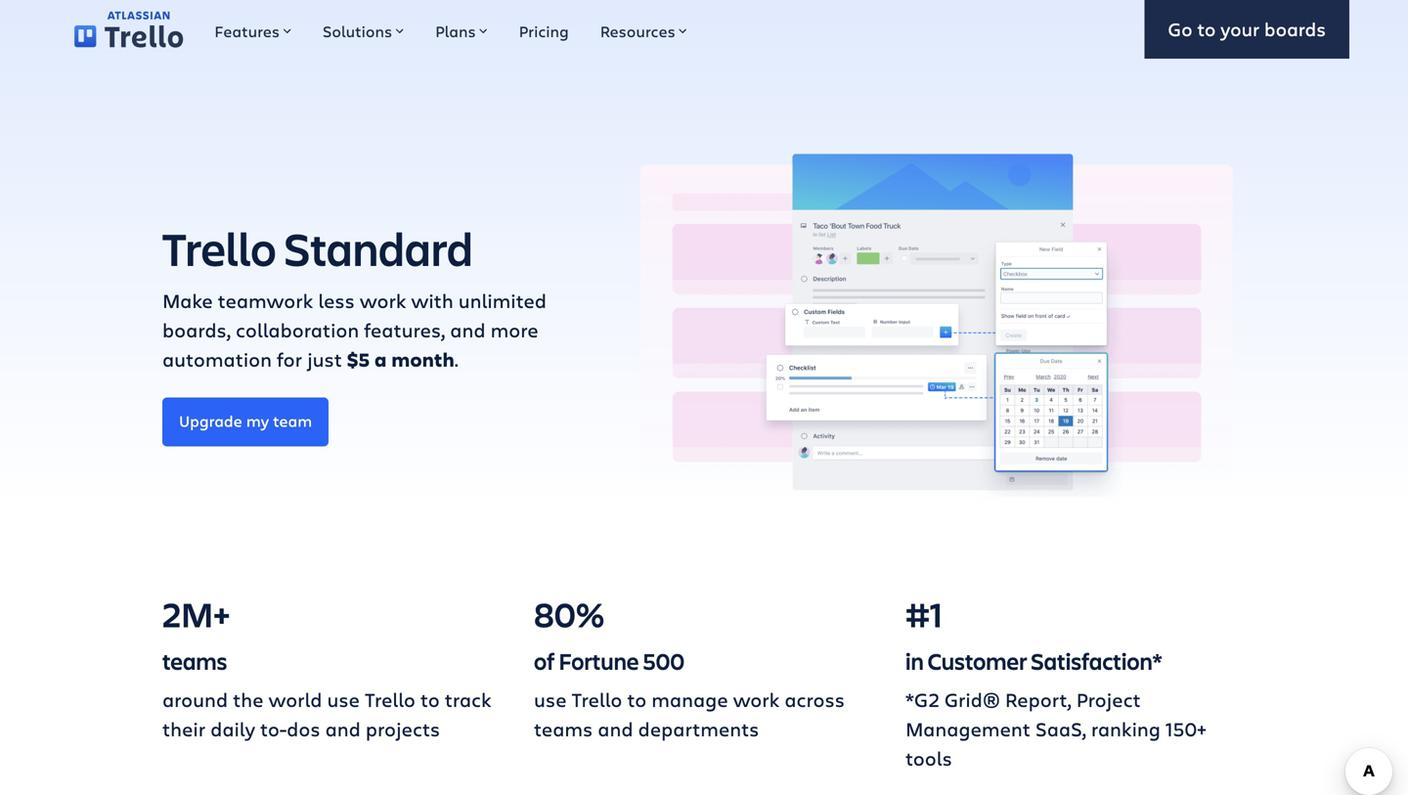Task type: describe. For each thing, give the bounding box(es) containing it.
make
[[162, 287, 213, 314]]

track
[[445, 686, 492, 713]]

2m+
[[162, 591, 230, 637]]

#1 in customer satisfaction* *g2 grid® report, project management saas, ranking 150+ tools
[[906, 591, 1207, 772]]

teams inside 2m+ teams around the world use trello to track their daily to-dos and projects
[[162, 646, 227, 677]]

world
[[269, 686, 322, 713]]

$5 a month .
[[347, 346, 459, 373]]

resources
[[600, 21, 676, 42]]

trello inside 2m+ teams around the world use trello to track their daily to-dos and projects
[[365, 686, 416, 713]]

the
[[233, 686, 264, 713]]

less
[[318, 287, 355, 314]]

500
[[643, 646, 685, 677]]

work inside 80% of fortune 500 use trello to manage work across teams and departments
[[733, 686, 780, 713]]

report,
[[1006, 686, 1072, 713]]

tools
[[906, 745, 953, 772]]

customer
[[928, 646, 1028, 677]]

team
[[273, 411, 312, 432]]

projects
[[366, 716, 440, 742]]

use inside 2m+ teams around the world use trello to track their daily to-dos and projects
[[327, 686, 360, 713]]

and inside 80% of fortune 500 use trello to manage work across teams and departments
[[598, 716, 634, 742]]

a
[[375, 346, 387, 373]]

2m+ teams around the world use trello to track their daily to-dos and projects
[[162, 591, 492, 742]]

teams inside 80% of fortune 500 use trello to manage work across teams and departments
[[534, 716, 593, 742]]

grid®
[[945, 686, 1001, 713]]

my
[[246, 411, 269, 432]]

automation
[[162, 346, 272, 372]]

saas,
[[1036, 716, 1087, 742]]

150+
[[1166, 716, 1207, 742]]

and inside make teamwork less work with unlimited boards, collaboration features, and more automation for just
[[450, 317, 486, 343]]

use inside 80% of fortune 500 use trello to manage work across teams and departments
[[534, 686, 567, 713]]

trello standard
[[162, 217, 473, 279]]

dos
[[287, 716, 320, 742]]

their
[[162, 716, 206, 742]]

collaboration
[[236, 317, 359, 343]]

plans
[[436, 21, 476, 42]]

around
[[162, 686, 228, 713]]

project
[[1077, 686, 1142, 713]]

upgrade my team link
[[162, 398, 329, 447]]

features
[[215, 21, 280, 42]]

trello inside 80% of fortune 500 use trello to manage work across teams and departments
[[572, 686, 623, 713]]

#1
[[906, 591, 943, 637]]

features,
[[364, 317, 445, 343]]

and inside 2m+ teams around the world use trello to track their daily to-dos and projects
[[325, 716, 361, 742]]

go to your boards
[[1169, 16, 1327, 42]]

with
[[411, 287, 454, 314]]

of
[[534, 646, 555, 677]]

solutions button
[[307, 0, 420, 59]]

upgrade
[[179, 411, 242, 432]]

*g2
[[906, 686, 940, 713]]



Task type: locate. For each thing, give the bounding box(es) containing it.
0 horizontal spatial and
[[325, 716, 361, 742]]

boards
[[1265, 16, 1327, 42]]

features button
[[199, 0, 307, 59]]

more
[[491, 317, 539, 343]]

work left across
[[733, 686, 780, 713]]

1 horizontal spatial to
[[628, 686, 647, 713]]

1 vertical spatial teams
[[534, 716, 593, 742]]

trello up make
[[162, 217, 276, 279]]

use down of
[[534, 686, 567, 713]]

across
[[785, 686, 845, 713]]

pricing
[[519, 21, 569, 42]]

make teamwork less work with unlimited boards, collaboration features, and more automation for just
[[162, 287, 547, 372]]

unlimited
[[459, 287, 547, 314]]

work
[[360, 287, 407, 314], [733, 686, 780, 713]]

use
[[327, 686, 360, 713], [534, 686, 567, 713]]

and right dos
[[325, 716, 361, 742]]

fortune
[[559, 646, 639, 677]]

0 horizontal spatial trello
[[162, 217, 276, 279]]

atlassian trello image
[[74, 11, 183, 48]]

0 horizontal spatial teams
[[162, 646, 227, 677]]

daily
[[210, 716, 255, 742]]

to inside 80% of fortune 500 use trello to manage work across teams and departments
[[628, 686, 647, 713]]

departments
[[638, 716, 760, 742]]

80% of fortune 500 use trello to manage work across teams and departments
[[534, 591, 845, 742]]

resources button
[[585, 0, 703, 59]]

to
[[1198, 16, 1217, 42], [421, 686, 440, 713], [628, 686, 647, 713]]

upgrade my team
[[179, 411, 312, 432]]

work inside make teamwork less work with unlimited boards, collaboration features, and more automation for just
[[360, 287, 407, 314]]

your
[[1221, 16, 1260, 42]]

satisfaction*
[[1032, 646, 1163, 677]]

teams
[[162, 646, 227, 677], [534, 716, 593, 742]]

0 vertical spatial teams
[[162, 646, 227, 677]]

trello down fortune
[[572, 686, 623, 713]]

1 horizontal spatial trello
[[365, 686, 416, 713]]

for
[[277, 346, 302, 372]]

0 horizontal spatial to
[[421, 686, 440, 713]]

1 vertical spatial work
[[733, 686, 780, 713]]

illustration showing the features of trello standard image
[[627, 141, 1246, 497]]

and up .
[[450, 317, 486, 343]]

pricing link
[[504, 0, 585, 59]]

.
[[455, 346, 459, 372]]

go
[[1169, 16, 1193, 42]]

plans button
[[420, 0, 504, 59]]

$5
[[347, 346, 370, 373]]

0 horizontal spatial work
[[360, 287, 407, 314]]

manage
[[652, 686, 729, 713]]

work up "features,"
[[360, 287, 407, 314]]

80%
[[534, 591, 605, 637]]

teamwork
[[218, 287, 313, 314]]

standard
[[284, 217, 473, 279]]

management
[[906, 716, 1031, 742]]

boards,
[[162, 317, 231, 343]]

trello up projects in the left bottom of the page
[[365, 686, 416, 713]]

just
[[307, 346, 342, 372]]

to down 500
[[628, 686, 647, 713]]

0 vertical spatial work
[[360, 287, 407, 314]]

use right world
[[327, 686, 360, 713]]

2 horizontal spatial and
[[598, 716, 634, 742]]

in
[[906, 646, 924, 677]]

2 horizontal spatial trello
[[572, 686, 623, 713]]

1 horizontal spatial use
[[534, 686, 567, 713]]

to-
[[260, 716, 287, 742]]

month
[[392, 346, 455, 373]]

to left track at the bottom left of the page
[[421, 686, 440, 713]]

to right go
[[1198, 16, 1217, 42]]

go to your boards link
[[1145, 0, 1350, 59]]

to inside 'link'
[[1198, 16, 1217, 42]]

solutions
[[323, 21, 392, 42]]

2 use from the left
[[534, 686, 567, 713]]

0 horizontal spatial use
[[327, 686, 360, 713]]

to inside 2m+ teams around the world use trello to track their daily to-dos and projects
[[421, 686, 440, 713]]

1 horizontal spatial teams
[[534, 716, 593, 742]]

ranking
[[1092, 716, 1161, 742]]

1 horizontal spatial work
[[733, 686, 780, 713]]

trello
[[162, 217, 276, 279], [365, 686, 416, 713], [572, 686, 623, 713]]

teams down of
[[534, 716, 593, 742]]

and
[[450, 317, 486, 343], [325, 716, 361, 742], [598, 716, 634, 742]]

2 horizontal spatial to
[[1198, 16, 1217, 42]]

1 use from the left
[[327, 686, 360, 713]]

1 horizontal spatial and
[[450, 317, 486, 343]]

and down fortune
[[598, 716, 634, 742]]

teams up around
[[162, 646, 227, 677]]



Task type: vqa. For each thing, say whether or not it's contained in the screenshot.


